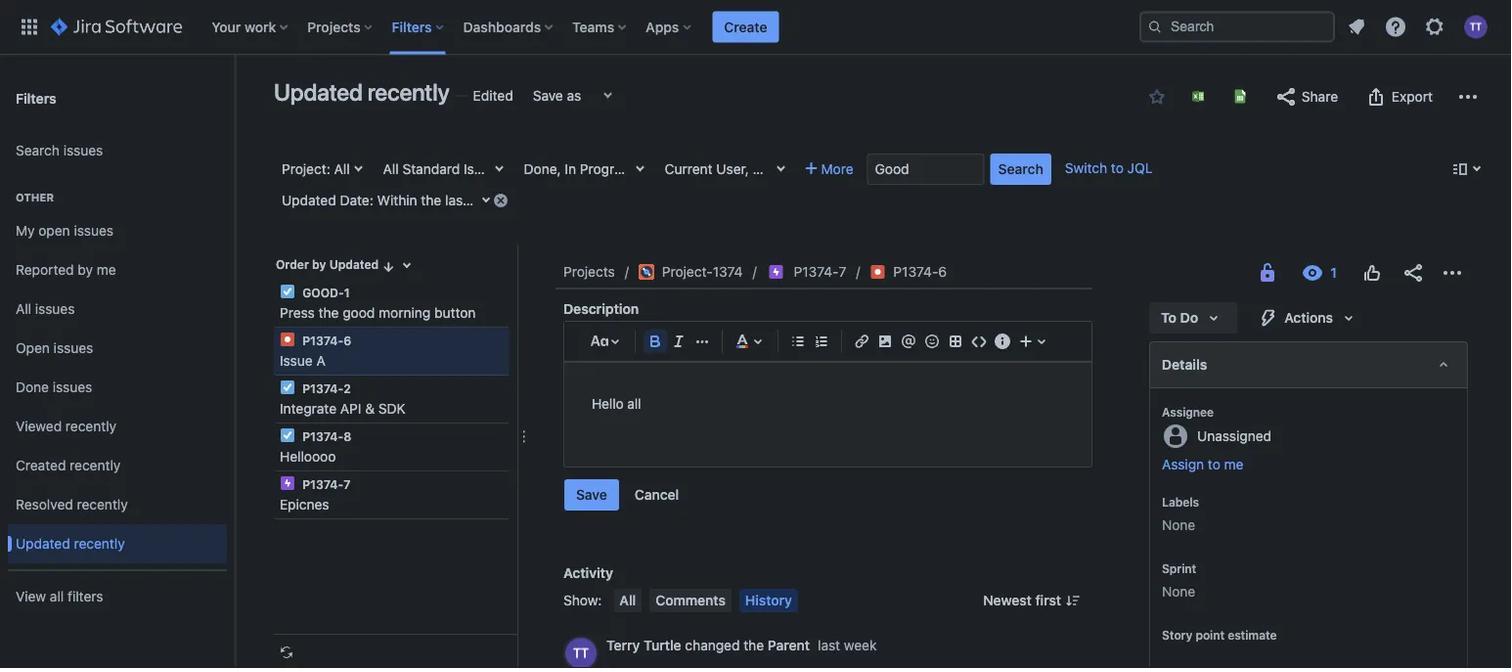 Task type: vqa. For each thing, say whether or not it's contained in the screenshot.
TURTLE inside the dropdown button
yes



Task type: describe. For each thing, give the bounding box(es) containing it.
1 vertical spatial p1374-6
[[299, 334, 351, 347]]

task image for integrate api & sdk
[[280, 380, 295, 395]]

1 horizontal spatial small image
[[1150, 89, 1165, 105]]

p1374- for epicnes
[[303, 477, 344, 491]]

actions image
[[1441, 261, 1465, 285]]

work
[[245, 19, 276, 35]]

sub-
[[565, 161, 595, 177]]

switch to jql link
[[1065, 160, 1153, 176]]

date:
[[340, 192, 374, 208]]

story,
[[777, 161, 814, 177]]

1 horizontal spatial 6
[[939, 264, 947, 280]]

task image
[[280, 428, 295, 443]]

other group
[[8, 170, 227, 569]]

updated recently link
[[8, 524, 227, 564]]

link image
[[850, 330, 874, 353]]

search for search issues
[[16, 142, 60, 159]]

viewed
[[16, 418, 62, 435]]

share
[[1302, 89, 1338, 105]]

description
[[564, 301, 639, 317]]

view all filters link
[[8, 577, 227, 616]]

project: all
[[282, 161, 350, 177]]

open
[[16, 340, 50, 356]]

sidebar navigation image
[[213, 78, 256, 117]]

org-
[[938, 161, 966, 177]]

1 horizontal spatial bug image
[[870, 264, 886, 280]]

open issues link
[[8, 329, 227, 368]]

jql
[[1128, 160, 1153, 176]]

open issues
[[16, 340, 93, 356]]

updated down project:
[[282, 192, 336, 208]]

my open issues
[[16, 223, 114, 239]]

all for view
[[50, 589, 64, 605]]

hello all
[[592, 396, 641, 412]]

1 horizontal spatial issue
[[464, 161, 497, 177]]

assign to me
[[1162, 456, 1244, 473]]

assign to me button
[[1162, 455, 1448, 475]]

labels
[[1162, 495, 1199, 509]]

do inside dropdown button
[[1181, 310, 1199, 326]]

0 horizontal spatial epic image
[[280, 475, 295, 491]]

assign
[[1162, 456, 1205, 473]]

0 horizontal spatial the
[[319, 305, 339, 321]]

settings image
[[1424, 15, 1447, 39]]

view all filters
[[16, 589, 103, 605]]

show:
[[564, 592, 602, 609]]

cancel button
[[623, 479, 691, 511]]

the for updated date: within the last 1 week
[[421, 192, 442, 208]]

1374
[[713, 264, 743, 280]]

actions
[[1285, 310, 1333, 326]]

all up date:
[[334, 161, 350, 177]]

me for assign to me
[[1225, 456, 1244, 473]]

all for hello
[[627, 396, 641, 412]]

recently for created recently link
[[70, 457, 121, 474]]

order by updated
[[276, 258, 379, 272]]

order
[[276, 258, 309, 272]]

banner containing your work
[[0, 0, 1512, 55]]

1 horizontal spatial updated recently
[[274, 78, 450, 106]]

table image
[[944, 330, 968, 353]]

bold ⌘b image
[[644, 330, 667, 353]]

open in microsoft excel image
[[1191, 89, 1206, 104]]

numbered list ⌘⇧7 image
[[810, 330, 834, 353]]

p1374-7 link
[[794, 260, 847, 284]]

changed
[[685, 637, 740, 654]]

current user,                                 unassigned,                                 eloisefrancis23,                                 org-admins,                                 terry turtle button
[[657, 154, 1092, 185]]

sdk
[[379, 401, 406, 417]]

reported by me link
[[8, 250, 227, 290]]

save as
[[533, 88, 581, 104]]

project-
[[662, 264, 713, 280]]

to for switch
[[1111, 160, 1124, 176]]

vote options: no one has voted for this issue yet. image
[[1361, 261, 1384, 285]]

order by updated link
[[274, 252, 398, 276]]

remove criteria image
[[493, 192, 509, 208]]

story
[[1162, 628, 1193, 642]]

8
[[344, 430, 351, 443]]

p1374-6 link
[[894, 260, 947, 284]]

activity
[[564, 565, 613, 581]]

done,                                 in progress,                                 launch ready,                                 launched,                                 test,                                 to do button
[[516, 154, 880, 185]]

copy link to issue image
[[943, 263, 959, 279]]

project-1374 link
[[639, 260, 743, 284]]

progress,
[[580, 161, 640, 177]]

story point estimate
[[1162, 628, 1277, 642]]

first
[[1036, 592, 1062, 609]]

to inside 'dropdown button'
[[843, 161, 859, 177]]

p1374- inside p1374-6 link
[[894, 264, 939, 280]]

0 horizontal spatial last
[[445, 192, 468, 208]]

issues for search issues
[[63, 142, 103, 159]]

1 vertical spatial terry
[[607, 637, 640, 654]]

0 horizontal spatial 1
[[344, 286, 350, 299]]

1 horizontal spatial 1
[[471, 192, 478, 208]]

apps button
[[640, 11, 699, 43]]

history button
[[740, 589, 798, 612]]

assignee pin to top. only you can see pinned fields. image
[[1218, 404, 1234, 420]]

0 vertical spatial epic image
[[769, 264, 784, 280]]

export button
[[1355, 81, 1443, 113]]

dashboards button
[[457, 11, 561, 43]]

resolved
[[16, 497, 73, 513]]

done,                                 in progress,                                 launch ready,                                 launched,                                 test,                                 to do
[[524, 161, 880, 177]]

estimate
[[1228, 628, 1277, 642]]

ready,
[[694, 161, 736, 177]]

viewed recently link
[[8, 407, 227, 446]]

all standard issue types,                                 all sub-task issue types,                                 bug,                                 epic,                                 story,                                 task
[[383, 161, 846, 177]]

updated up "good-1" in the left top of the page
[[329, 258, 379, 272]]

week for updated date: within the last 1 week
[[481, 192, 514, 208]]

integrate
[[280, 401, 337, 417]]

filters inside 'popup button'
[[392, 19, 432, 35]]

1 horizontal spatial p1374-6
[[894, 264, 947, 280]]

integrate api & sdk
[[280, 401, 406, 417]]

all for all issues
[[16, 301, 31, 317]]

search issues
[[16, 142, 103, 159]]

child
[[733, 257, 764, 273]]

details element
[[1150, 341, 1469, 388]]

code snippet image
[[968, 330, 991, 353]]

updated inside other group
[[16, 536, 70, 552]]

create button
[[713, 11, 779, 43]]

newest first image
[[1066, 593, 1081, 609]]

save for save
[[576, 487, 607, 503]]

history
[[745, 592, 792, 609]]

add a child issue
[[692, 257, 801, 273]]

morning
[[379, 305, 431, 321]]

all standard issue types,                                 all sub-task issue types,                                 bug,                                 epic,                                 story,                                 task button
[[375, 154, 846, 185]]

save button
[[565, 479, 619, 511]]

project 1374 image
[[639, 264, 654, 280]]

story point estimate pin to top. only you can see pinned fields. image
[[1166, 643, 1182, 658]]

eloisefrancis23,
[[835, 161, 935, 177]]

attach
[[597, 257, 639, 273]]

good-
[[303, 286, 344, 299]]

1 vertical spatial bug image
[[280, 332, 295, 347]]

apps
[[646, 19, 679, 35]]

a
[[722, 257, 729, 273]]

emoji image
[[921, 330, 944, 353]]

more formatting image
[[691, 330, 714, 353]]

good-1
[[299, 286, 350, 299]]

updated recently inside updated recently link
[[16, 536, 125, 552]]

unassigned
[[1198, 428, 1272, 444]]

add
[[692, 257, 718, 273]]

projects for projects popup button
[[307, 19, 361, 35]]

open in google sheets image
[[1233, 89, 1248, 104]]

2 types, from the left
[[665, 161, 706, 177]]



Task type: locate. For each thing, give the bounding box(es) containing it.
updated recently down projects popup button
[[274, 78, 450, 106]]

all
[[627, 396, 641, 412], [50, 589, 64, 605]]

search for search
[[999, 161, 1044, 177]]

me inside other group
[[97, 262, 116, 278]]

task image for press the good morning button
[[280, 284, 295, 299]]

all left in
[[546, 161, 562, 177]]

1 vertical spatial to
[[1208, 456, 1221, 473]]

by right order
[[312, 258, 326, 272]]

do inside 'dropdown button'
[[862, 161, 880, 177]]

turtle right search button
[[1055, 161, 1092, 177]]

projects link
[[564, 260, 615, 284]]

save inside button
[[533, 88, 563, 104]]

2 vertical spatial the
[[744, 637, 764, 654]]

epicnes
[[280, 497, 329, 513]]

recently down viewed recently link at the left bottom of page
[[70, 457, 121, 474]]

1 horizontal spatial issue
[[885, 257, 918, 273]]

test,
[[809, 161, 840, 177]]

recently for updated recently link
[[74, 536, 125, 552]]

p1374- up epicnes
[[303, 477, 344, 491]]

0 vertical spatial to
[[843, 161, 859, 177]]

recently down created recently link
[[77, 497, 128, 513]]

do up details at the bottom of the page
[[1181, 310, 1199, 326]]

save for save as
[[533, 88, 563, 104]]

search issues link
[[8, 131, 227, 170]]

create
[[724, 19, 768, 35]]

0 horizontal spatial turtle
[[644, 637, 682, 654]]

0 horizontal spatial small image
[[381, 259, 396, 274]]

p1374- up a
[[303, 334, 344, 347]]

to right assign on the right bottom of the page
[[1208, 456, 1221, 473]]

p1374- inside p1374-7 link
[[794, 264, 839, 280]]

standard
[[403, 161, 460, 177]]

export
[[1392, 89, 1433, 105]]

menu bar containing all
[[610, 589, 802, 612]]

1 horizontal spatial 7
[[839, 264, 847, 280]]

0 horizontal spatial p1374-6
[[299, 334, 351, 347]]

do right more
[[862, 161, 880, 177]]

all for all
[[620, 592, 636, 609]]

1 task from the left
[[595, 161, 624, 177]]

6 down good
[[344, 334, 351, 347]]

your work button
[[206, 11, 296, 43]]

terry right admins,
[[1019, 161, 1052, 177]]

p1374-6 up a
[[299, 334, 351, 347]]

0 horizontal spatial all
[[50, 589, 64, 605]]

1 vertical spatial search
[[999, 161, 1044, 177]]

the left parent
[[744, 637, 764, 654]]

by inside other group
[[78, 262, 93, 278]]

issue a
[[280, 353, 326, 369]]

save left cancel
[[576, 487, 607, 503]]

p1374-6 right link
[[894, 264, 947, 280]]

by for order
[[312, 258, 326, 272]]

reported by me
[[16, 262, 116, 278]]

all inside description - main content area, start typing to enter text. text box
[[627, 396, 641, 412]]

1 vertical spatial the
[[319, 305, 339, 321]]

0 horizontal spatial by
[[78, 262, 93, 278]]

add a child issue button
[[659, 249, 813, 281]]

issue left current
[[628, 161, 661, 177]]

banner
[[0, 0, 1512, 55]]

0 horizontal spatial search
[[16, 142, 60, 159]]

to do button
[[1150, 302, 1238, 334]]

press the good morning button
[[280, 305, 476, 321]]

none down the sprint
[[1162, 584, 1196, 600]]

updated recently down resolved recently
[[16, 536, 125, 552]]

1 vertical spatial last
[[818, 637, 841, 654]]

link issue button
[[821, 249, 932, 281]]

resolved recently link
[[8, 485, 227, 524]]

bug image
[[870, 264, 886, 280], [280, 332, 295, 347]]

current
[[665, 161, 713, 177]]

filters right projects popup button
[[392, 19, 432, 35]]

all up within
[[383, 161, 399, 177]]

issue right child on the top of the page
[[768, 257, 801, 273]]

recently up created recently
[[65, 418, 117, 435]]

recently down filters 'popup button'
[[368, 78, 450, 106]]

1 horizontal spatial the
[[421, 192, 442, 208]]

0 vertical spatial save
[[533, 88, 563, 104]]

0 vertical spatial filters
[[392, 19, 432, 35]]

1 vertical spatial small image
[[381, 259, 396, 274]]

1 vertical spatial filters
[[16, 90, 56, 106]]

my open issues link
[[8, 211, 227, 250]]

0 vertical spatial search
[[16, 142, 60, 159]]

0 vertical spatial the
[[421, 192, 442, 208]]

2 task image from the top
[[280, 380, 295, 395]]

me for reported by me
[[97, 262, 116, 278]]

all right hello
[[627, 396, 641, 412]]

1 horizontal spatial to
[[1161, 310, 1177, 326]]

recently for viewed recently link at the left bottom of page
[[65, 418, 117, 435]]

p1374-7
[[794, 264, 847, 280], [299, 477, 351, 491]]

1 horizontal spatial last
[[818, 637, 841, 654]]

user,
[[717, 161, 749, 177]]

in
[[565, 161, 576, 177]]

1 horizontal spatial search
[[999, 161, 1044, 177]]

viewed recently
[[16, 418, 117, 435]]

my
[[16, 223, 35, 239]]

2 horizontal spatial issue
[[628, 161, 661, 177]]

0 horizontal spatial task
[[595, 161, 624, 177]]

0 horizontal spatial issue
[[768, 257, 801, 273]]

1 horizontal spatial save
[[576, 487, 607, 503]]

notifications image
[[1345, 15, 1369, 39]]

none for labels
[[1162, 517, 1196, 533]]

save left the as
[[533, 88, 563, 104]]

1 vertical spatial task image
[[280, 380, 295, 395]]

1 up good
[[344, 286, 350, 299]]

terry down all button
[[607, 637, 640, 654]]

point
[[1196, 628, 1225, 642]]

small image
[[1150, 89, 1165, 105], [381, 259, 396, 274]]

mention image
[[897, 330, 921, 353]]

0 vertical spatial week
[[481, 192, 514, 208]]

done,
[[524, 161, 561, 177]]

italic ⌘i image
[[667, 330, 691, 353]]

all right view
[[50, 589, 64, 605]]

1 horizontal spatial epic image
[[769, 264, 784, 280]]

good
[[343, 305, 375, 321]]

0 vertical spatial last
[[445, 192, 468, 208]]

0 vertical spatial me
[[97, 262, 116, 278]]

0 horizontal spatial types,
[[500, 161, 542, 177]]

view
[[16, 589, 46, 605]]

terry inside dropdown button
[[1019, 161, 1052, 177]]

labels pin to top. only you can see pinned fields. image
[[1203, 494, 1219, 510]]

1 horizontal spatial do
[[1181, 310, 1199, 326]]

jira software image
[[51, 15, 182, 39], [51, 15, 182, 39]]

0 vertical spatial task image
[[280, 284, 295, 299]]

task
[[595, 161, 624, 177], [817, 161, 846, 177]]

projects inside popup button
[[307, 19, 361, 35]]

0 horizontal spatial terry
[[607, 637, 640, 654]]

bug image up issue a
[[280, 332, 295, 347]]

by for reported
[[78, 262, 93, 278]]

Search issues using keywords text field
[[867, 154, 985, 185]]

filters up search issues
[[16, 90, 56, 106]]

1
[[471, 192, 478, 208], [344, 286, 350, 299]]

by right reported
[[78, 262, 93, 278]]

updated down resolved
[[16, 536, 70, 552]]

all for all standard issue types,                                 all sub-task issue types,                                 bug,                                 epic,                                 story,                                 task
[[383, 161, 399, 177]]

updated date: within the last 1 week
[[282, 192, 514, 208]]

issue
[[464, 161, 497, 177], [628, 161, 661, 177], [280, 353, 313, 369]]

1 horizontal spatial p1374-7
[[794, 264, 847, 280]]

epic image right child on the top of the page
[[769, 264, 784, 280]]

me inside button
[[1225, 456, 1244, 473]]

0 vertical spatial turtle
[[1055, 161, 1092, 177]]

0 horizontal spatial do
[[862, 161, 880, 177]]

search up the other
[[16, 142, 60, 159]]

2 issue from the left
[[885, 257, 918, 273]]

0 vertical spatial 7
[[839, 264, 847, 280]]

p1374- up helloooo
[[303, 430, 344, 443]]

to inside button
[[1208, 456, 1221, 473]]

all inside button
[[620, 592, 636, 609]]

your profile and settings image
[[1465, 15, 1488, 39]]

Search field
[[1140, 11, 1335, 43]]

sprint
[[1162, 562, 1197, 575]]

press
[[280, 305, 315, 321]]

1 vertical spatial save
[[576, 487, 607, 503]]

last
[[445, 192, 468, 208], [818, 637, 841, 654]]

1 vertical spatial epic image
[[280, 475, 295, 491]]

1 task image from the top
[[280, 284, 295, 299]]

0 vertical spatial bug image
[[870, 264, 886, 280]]

1 vertical spatial 7
[[344, 477, 351, 491]]

issue up remove criteria icon
[[464, 161, 497, 177]]

parent
[[768, 637, 810, 654]]

1 issue from the left
[[768, 257, 801, 273]]

your
[[212, 19, 241, 35]]

last down standard
[[445, 192, 468, 208]]

task image up integrate
[[280, 380, 295, 395]]

0 vertical spatial small image
[[1150, 89, 1165, 105]]

newest first
[[984, 592, 1062, 609]]

created
[[16, 457, 66, 474]]

recently down the resolved recently link at the bottom left
[[74, 536, 125, 552]]

the down standard
[[421, 192, 442, 208]]

1 vertical spatial 6
[[344, 334, 351, 347]]

2 task from the left
[[817, 161, 846, 177]]

issues for done issues
[[53, 379, 92, 395]]

p1374- for issue a
[[303, 334, 344, 347]]

1 vertical spatial updated recently
[[16, 536, 125, 552]]

0 vertical spatial 6
[[939, 264, 947, 280]]

1 vertical spatial p1374-7
[[299, 477, 351, 491]]

bug image left p1374-6 link
[[870, 264, 886, 280]]

issue left a
[[280, 353, 313, 369]]

1 horizontal spatial by
[[312, 258, 326, 272]]

0 vertical spatial do
[[862, 161, 880, 177]]

none
[[1162, 517, 1196, 533], [1162, 584, 1196, 600]]

1 none from the top
[[1162, 517, 1196, 533]]

created recently link
[[8, 446, 227, 485]]

week for terry turtle changed the parent last week
[[844, 637, 877, 654]]

bullet list ⌘⇧8 image
[[787, 330, 810, 353]]

1 types, from the left
[[500, 161, 542, 177]]

your work
[[212, 19, 276, 35]]

0 vertical spatial projects
[[307, 19, 361, 35]]

task right story,
[[817, 161, 846, 177]]

2
[[344, 382, 351, 395]]

6 right link issue
[[939, 264, 947, 280]]

projects for projects link
[[564, 264, 615, 280]]

7 left link
[[839, 264, 847, 280]]

1 vertical spatial 1
[[344, 286, 350, 299]]

updated down projects popup button
[[274, 78, 363, 106]]

1 horizontal spatial week
[[844, 637, 877, 654]]

add image, video, or file image
[[874, 330, 897, 353]]

1 vertical spatial all
[[50, 589, 64, 605]]

0 horizontal spatial filters
[[16, 90, 56, 106]]

small image left open in microsoft excel image
[[1150, 89, 1165, 105]]

p1374-7 up epicnes
[[299, 477, 351, 491]]

0 vertical spatial updated recently
[[274, 78, 450, 106]]

2 horizontal spatial the
[[744, 637, 764, 654]]

search
[[16, 142, 60, 159], [999, 161, 1044, 177]]

1 vertical spatial none
[[1162, 584, 1196, 600]]

0 vertical spatial p1374-6
[[894, 264, 947, 280]]

details
[[1162, 357, 1208, 373]]

info panel image
[[991, 330, 1015, 353]]

task image up "press"
[[280, 284, 295, 299]]

projects right 'work'
[[307, 19, 361, 35]]

small image inside order by updated link
[[381, 259, 396, 274]]

projects up description
[[564, 264, 615, 280]]

save inside "button"
[[576, 487, 607, 503]]

appswitcher icon image
[[18, 15, 41, 39]]

search inside button
[[999, 161, 1044, 177]]

p1374-7 left link
[[794, 264, 847, 280]]

more
[[821, 161, 854, 177]]

current user,                                 unassigned,                                 eloisefrancis23,                                 org-admins,                                 terry turtle
[[665, 161, 1092, 177]]

0 horizontal spatial 7
[[344, 477, 351, 491]]

to for assign
[[1208, 456, 1221, 473]]

epic image up epicnes
[[280, 475, 295, 491]]

0 horizontal spatial to
[[1111, 160, 1124, 176]]

&
[[365, 401, 375, 417]]

a
[[316, 353, 326, 369]]

1 horizontal spatial me
[[1225, 456, 1244, 473]]

turtle inside dropdown button
[[1055, 161, 1092, 177]]

project-1374
[[662, 264, 743, 280]]

all right the show:
[[620, 592, 636, 609]]

0 horizontal spatial bug image
[[280, 332, 295, 347]]

issues for all issues
[[35, 301, 75, 317]]

to left jql
[[1111, 160, 1124, 176]]

filters
[[68, 589, 103, 605]]

all inside other group
[[16, 301, 31, 317]]

0 horizontal spatial week
[[481, 192, 514, 208]]

the for terry turtle changed the parent last week
[[744, 637, 764, 654]]

help image
[[1384, 15, 1408, 39]]

p1374- for helloooo
[[303, 430, 344, 443]]

filters button
[[386, 11, 452, 43]]

1 vertical spatial week
[[844, 637, 877, 654]]

1 horizontal spatial all
[[627, 396, 641, 412]]

me down unassigned
[[1225, 456, 1244, 473]]

created recently
[[16, 457, 121, 474]]

edited
[[473, 88, 513, 104]]

share image
[[1402, 261, 1426, 285]]

actions button
[[1246, 302, 1373, 334]]

menu bar
[[610, 589, 802, 612]]

p1374- up integrate
[[303, 382, 344, 395]]

Description - Main content area, start typing to enter text. text field
[[592, 392, 1065, 439]]

do
[[862, 161, 880, 177], [1181, 310, 1199, 326]]

7 down 8
[[344, 477, 351, 491]]

p1374-2
[[299, 382, 351, 395]]

me down the my open issues link
[[97, 262, 116, 278]]

1 horizontal spatial task
[[817, 161, 846, 177]]

search left switch on the top right of page
[[999, 161, 1044, 177]]

task image
[[280, 284, 295, 299], [280, 380, 295, 395]]

p1374-8
[[299, 430, 351, 443]]

task right in
[[595, 161, 624, 177]]

1 vertical spatial turtle
[[644, 637, 682, 654]]

to up details at the bottom of the page
[[1161, 310, 1177, 326]]

0 horizontal spatial save
[[533, 88, 563, 104]]

cancel
[[635, 487, 679, 503]]

1 left remove criteria icon
[[471, 192, 478, 208]]

the down "good-1" in the left top of the page
[[319, 305, 339, 321]]

link
[[854, 257, 881, 273]]

none down labels
[[1162, 517, 1196, 533]]

none for sprint
[[1162, 584, 1196, 600]]

launch
[[644, 161, 690, 177]]

1 horizontal spatial to
[[1208, 456, 1221, 473]]

to right test,
[[843, 161, 859, 177]]

1 horizontal spatial types,
[[665, 161, 706, 177]]

unassigned,
[[753, 161, 831, 177]]

small image up the press the good morning button
[[381, 259, 396, 274]]

as
[[567, 88, 581, 104]]

p1374- for integrate api & sdk
[[303, 382, 344, 395]]

project:
[[282, 161, 330, 177]]

text styles image
[[588, 330, 611, 353]]

to do
[[1161, 310, 1199, 326]]

epic,
[[743, 161, 773, 177]]

0 vertical spatial p1374-7
[[794, 264, 847, 280]]

epic image
[[769, 264, 784, 280], [280, 475, 295, 491]]

primary element
[[12, 0, 1140, 54]]

1 horizontal spatial turtle
[[1055, 161, 1092, 177]]

other
[[16, 191, 54, 204]]

all up open
[[16, 301, 31, 317]]

p1374- left link
[[794, 264, 839, 280]]

0 horizontal spatial issue
[[280, 353, 313, 369]]

p1374- left copy link to issue icon
[[894, 264, 939, 280]]

0 vertical spatial to
[[1111, 160, 1124, 176]]

0 vertical spatial terry
[[1019, 161, 1052, 177]]

types,
[[500, 161, 542, 177], [665, 161, 706, 177]]

1 vertical spatial me
[[1225, 456, 1244, 473]]

0 vertical spatial none
[[1162, 517, 1196, 533]]

1 horizontal spatial projects
[[564, 264, 615, 280]]

0 horizontal spatial to
[[843, 161, 859, 177]]

search image
[[1148, 19, 1163, 35]]

1 horizontal spatial filters
[[392, 19, 432, 35]]

2 none from the top
[[1162, 584, 1196, 600]]

1 vertical spatial do
[[1181, 310, 1199, 326]]

recently
[[368, 78, 450, 106], [65, 418, 117, 435], [70, 457, 121, 474], [77, 497, 128, 513], [74, 536, 125, 552]]

bug,
[[710, 161, 739, 177]]

last right parent
[[818, 637, 841, 654]]

issues for open issues
[[54, 340, 93, 356]]

to inside dropdown button
[[1161, 310, 1177, 326]]

issue right link
[[885, 257, 918, 273]]

turtle left changed
[[644, 637, 682, 654]]

recently for the resolved recently link at the bottom left
[[77, 497, 128, 513]]

0 horizontal spatial p1374-7
[[299, 477, 351, 491]]

1 horizontal spatial terry
[[1019, 161, 1052, 177]]

issues inside 'link'
[[53, 379, 92, 395]]

0 horizontal spatial projects
[[307, 19, 361, 35]]



